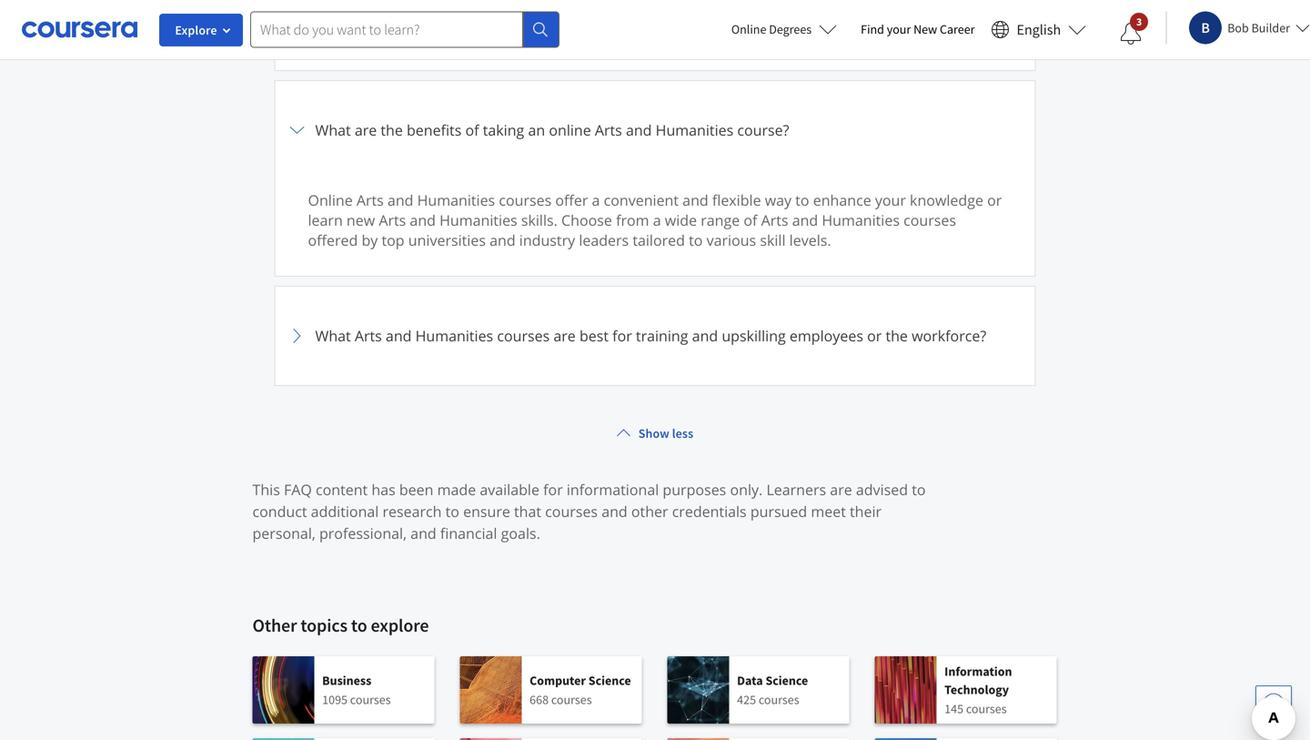 Task type: describe. For each thing, give the bounding box(es) containing it.
1 list item from the top
[[274, 0, 1036, 81]]

computer science 668 courses
[[530, 672, 631, 708]]

show notifications image
[[1121, 23, 1143, 45]]

top
[[382, 230, 405, 250]]

what are the benefits of taking an online arts and humanities course?
[[315, 120, 790, 140]]

that
[[514, 502, 542, 521]]

informational
[[567, 480, 659, 499]]

online for online arts and humanities courses offer a convenient and flexible way to enhance your knowledge or learn new arts and humanities skills. choose from a wide range of arts and humanities courses offered by top universities and industry leaders tailored to various skill levels.
[[308, 190, 353, 210]]

data science 425 courses
[[737, 672, 809, 708]]

help center image
[[1263, 693, 1285, 715]]

learners
[[767, 480, 827, 499]]

an
[[528, 120, 545, 140]]

show
[[639, 425, 670, 441]]

other topics to explore
[[253, 614, 429, 637]]

online degrees button
[[717, 9, 852, 49]]

science for 425 courses
[[766, 672, 809, 689]]

this faq content has been made available for informational purposes only. learners are advised to conduct additional research to ensure that courses and other credentials pursued meet their personal, professional, and financial goals.
[[253, 480, 926, 543]]

the inside 'dropdown button'
[[381, 120, 403, 140]]

new
[[914, 21, 938, 37]]

universities
[[408, 230, 486, 250]]

show less
[[639, 425, 694, 441]]

chevron right image for what arts and humanities courses are best for training and upskilling employees or the workforce?
[[286, 325, 308, 347]]

career
[[940, 21, 975, 37]]

business 1095 courses
[[322, 672, 391, 708]]

meet
[[811, 502, 846, 521]]

information
[[945, 663, 1013, 679]]

additional
[[311, 502, 379, 521]]

list item containing what are the benefits of taking an online arts and humanities course?
[[274, 80, 1036, 287]]

show less button
[[610, 417, 701, 450]]

0 vertical spatial your
[[887, 21, 911, 37]]

what are the benefits of taking an online arts and humanities course? button
[[286, 92, 1024, 168]]

english
[[1017, 20, 1061, 39]]

for for informational
[[543, 480, 563, 499]]

list containing information technology
[[253, 656, 1058, 740]]

technology
[[945, 681, 1009, 698]]

training
[[636, 326, 689, 345]]

content
[[316, 480, 368, 499]]

to down wide
[[689, 230, 703, 250]]

learn
[[308, 210, 343, 230]]

industry
[[520, 230, 575, 250]]

425
[[737, 691, 756, 708]]

to right topics
[[351, 614, 367, 637]]

explore button
[[159, 14, 243, 46]]

your inside online arts and humanities courses offer a convenient and flexible way to enhance your knowledge or learn new arts and humanities skills. choose from a wide range of arts and humanities courses offered by top universities and industry leaders tailored to various skill levels.
[[875, 190, 906, 210]]

bob
[[1228, 20, 1250, 36]]

arts inside 'dropdown button'
[[595, 120, 622, 140]]

enhance
[[813, 190, 872, 210]]

find your new career link
[[852, 18, 984, 41]]

benefits
[[407, 120, 462, 140]]

pursued
[[751, 502, 808, 521]]

knowledge
[[910, 190, 984, 210]]

are inside this faq content has been made available for informational purposes only. learners are advised to conduct additional research to ensure that courses and other credentials pursued meet their personal, professional, and financial goals.
[[830, 480, 853, 499]]

to right way
[[796, 190, 810, 210]]

1095
[[322, 691, 348, 708]]

to down "made"
[[446, 502, 460, 521]]

courses inside business 1095 courses
[[350, 691, 391, 708]]

humanities inside 'dropdown button'
[[656, 120, 734, 140]]

advised
[[856, 480, 908, 499]]

levels.
[[790, 230, 832, 250]]

1 vertical spatial a
[[653, 210, 661, 230]]

or inside online arts and humanities courses offer a convenient and flexible way to enhance your knowledge or learn new arts and humanities skills. choose from a wide range of arts and humanities courses offered by top universities and industry leaders tailored to various skill levels.
[[988, 190, 1002, 210]]

other
[[253, 614, 297, 637]]

financial
[[440, 523, 497, 543]]

chevron right image for what are the benefits of taking an online arts and humanities course?
[[286, 119, 308, 141]]

and inside 'dropdown button'
[[626, 120, 652, 140]]

leaders
[[579, 230, 629, 250]]

new
[[347, 210, 375, 230]]

to right advised
[[912, 480, 926, 499]]

the inside dropdown button
[[886, 326, 908, 345]]

best
[[580, 326, 609, 345]]

choose
[[562, 210, 612, 230]]

668
[[530, 691, 549, 708]]

explore
[[371, 614, 429, 637]]

b
[[1202, 19, 1211, 37]]

find your new career
[[861, 21, 975, 37]]

courses inside data science 425 courses
[[759, 691, 800, 708]]

from
[[616, 210, 649, 230]]

employees
[[790, 326, 864, 345]]



Task type: locate. For each thing, give the bounding box(es) containing it.
for for training
[[613, 326, 632, 345]]

upskilling
[[722, 326, 786, 345]]

credentials
[[672, 502, 747, 521]]

or right employees
[[868, 326, 882, 345]]

science inside computer science 668 courses
[[589, 672, 631, 689]]

chevron right image inside what are the benefits of taking an online arts and humanities course? 'dropdown button'
[[286, 119, 308, 141]]

your right find
[[887, 21, 911, 37]]

convenient
[[604, 190, 679, 210]]

your right enhance at the right
[[875, 190, 906, 210]]

3 button
[[1106, 12, 1157, 56]]

a up choose
[[592, 190, 600, 210]]

range
[[701, 210, 740, 230]]

0 horizontal spatial science
[[589, 672, 631, 689]]

0 vertical spatial chevron right image
[[286, 119, 308, 141]]

to
[[796, 190, 810, 210], [689, 230, 703, 250], [912, 480, 926, 499], [446, 502, 460, 521], [351, 614, 367, 637]]

research
[[383, 502, 442, 521]]

online arts and humanities courses offer a convenient and flexible way to enhance your knowledge or learn new arts and humanities skills. choose from a wide range of arts and humanities courses offered by top universities and industry leaders tailored to various skill levels.
[[308, 190, 1002, 250]]

the left workforce?
[[886, 326, 908, 345]]

1 horizontal spatial online
[[732, 21, 767, 37]]

courses inside information technology 145 courses
[[967, 700, 1007, 717]]

for inside this faq content has been made available for informational purposes only. learners are advised to conduct additional research to ensure that courses and other credentials pursued meet their personal, professional, and financial goals.
[[543, 480, 563, 499]]

1 science from the left
[[589, 672, 631, 689]]

course?
[[738, 120, 790, 140]]

of inside online arts and humanities courses offer a convenient and flexible way to enhance your knowledge or learn new arts and humanities skills. choose from a wide range of arts and humanities courses offered by top universities and industry leaders tailored to various skill levels.
[[744, 210, 758, 230]]

offered
[[308, 230, 358, 250]]

0 vertical spatial what
[[315, 120, 351, 140]]

2 horizontal spatial are
[[830, 480, 853, 499]]

2 what from the top
[[315, 326, 351, 345]]

business
[[322, 672, 372, 689]]

what inside 'dropdown button'
[[315, 120, 351, 140]]

or
[[988, 190, 1002, 210], [868, 326, 882, 345]]

goals.
[[501, 523, 541, 543]]

for inside dropdown button
[[613, 326, 632, 345]]

of left taking
[[466, 120, 479, 140]]

available
[[480, 480, 540, 499]]

only.
[[730, 480, 763, 499]]

flexible
[[713, 190, 761, 210]]

ensure
[[463, 502, 510, 521]]

0 vertical spatial a
[[592, 190, 600, 210]]

courses up skills.
[[499, 190, 552, 210]]

humanities
[[656, 120, 734, 140], [417, 190, 495, 210], [440, 210, 518, 230], [822, 210, 900, 230], [416, 326, 494, 345]]

1 horizontal spatial are
[[554, 326, 576, 345]]

0 horizontal spatial a
[[592, 190, 600, 210]]

1 horizontal spatial for
[[613, 326, 632, 345]]

courses inside computer science 668 courses
[[551, 691, 592, 708]]

skill
[[760, 230, 786, 250]]

1 vertical spatial your
[[875, 190, 906, 210]]

online inside online arts and humanities courses offer a convenient and flexible way to enhance your knowledge or learn new arts and humanities skills. choose from a wide range of arts and humanities courses offered by top universities and industry leaders tailored to various skill levels.
[[308, 190, 353, 210]]

arts inside dropdown button
[[355, 326, 382, 345]]

topics
[[301, 614, 348, 637]]

are left best
[[554, 326, 576, 345]]

145
[[945, 700, 964, 717]]

the
[[381, 120, 403, 140], [886, 326, 908, 345]]

online inside popup button
[[732, 21, 767, 37]]

courses down "technology"
[[967, 700, 1007, 717]]

courses right 'that'
[[545, 502, 598, 521]]

science right data
[[766, 672, 809, 689]]

has
[[372, 480, 396, 499]]

taking
[[483, 120, 525, 140]]

a
[[592, 190, 600, 210], [653, 210, 661, 230]]

0 vertical spatial online
[[732, 21, 767, 37]]

workforce?
[[912, 326, 987, 345]]

1 horizontal spatial a
[[653, 210, 661, 230]]

2 chevron right image from the top
[[286, 325, 308, 347]]

what
[[315, 120, 351, 140], [315, 326, 351, 345]]

wide
[[665, 210, 697, 230]]

what for what arts and humanities courses are best for training and upskilling employees or the workforce?
[[315, 326, 351, 345]]

1 vertical spatial chevron right image
[[286, 325, 308, 347]]

None search field
[[250, 11, 560, 48]]

various
[[707, 230, 757, 250]]

are
[[355, 120, 377, 140], [554, 326, 576, 345], [830, 480, 853, 499]]

for right best
[[613, 326, 632, 345]]

data
[[737, 672, 763, 689]]

online degrees
[[732, 21, 812, 37]]

1 horizontal spatial or
[[988, 190, 1002, 210]]

way
[[765, 190, 792, 210]]

1 what from the top
[[315, 120, 351, 140]]

are left the benefits
[[355, 120, 377, 140]]

0 horizontal spatial for
[[543, 480, 563, 499]]

courses
[[499, 190, 552, 210], [904, 210, 957, 230], [497, 326, 550, 345], [545, 502, 598, 521], [350, 691, 391, 708], [551, 691, 592, 708], [759, 691, 800, 708], [967, 700, 1007, 717]]

0 horizontal spatial of
[[466, 120, 479, 140]]

chevron right image
[[286, 119, 308, 141], [286, 325, 308, 347]]

been
[[399, 480, 434, 499]]

professional,
[[319, 523, 407, 543]]

courses right 425
[[759, 691, 800, 708]]

1 vertical spatial are
[[554, 326, 576, 345]]

online
[[549, 120, 591, 140]]

0 vertical spatial the
[[381, 120, 403, 140]]

your
[[887, 21, 911, 37], [875, 190, 906, 210]]

the left the benefits
[[381, 120, 403, 140]]

bob builder
[[1228, 20, 1291, 36]]

courses down 'knowledge'
[[904, 210, 957, 230]]

0 horizontal spatial online
[[308, 190, 353, 210]]

0 vertical spatial are
[[355, 120, 377, 140]]

1 vertical spatial or
[[868, 326, 882, 345]]

1 horizontal spatial the
[[886, 326, 908, 345]]

by
[[362, 230, 378, 250]]

1 vertical spatial what
[[315, 326, 351, 345]]

are up "meet"
[[830, 480, 853, 499]]

courses inside what arts and humanities courses are best for training and upskilling employees or the workforce? dropdown button
[[497, 326, 550, 345]]

0 horizontal spatial or
[[868, 326, 882, 345]]

find
[[861, 21, 885, 37]]

purposes
[[663, 480, 727, 499]]

of inside 'dropdown button'
[[466, 120, 479, 140]]

what arts and humanities courses are best for training and upskilling employees or the workforce?
[[315, 326, 987, 345]]

are inside 'dropdown button'
[[355, 120, 377, 140]]

0 horizontal spatial the
[[381, 120, 403, 140]]

their
[[850, 502, 882, 521]]

0 horizontal spatial are
[[355, 120, 377, 140]]

made
[[437, 480, 476, 499]]

less
[[672, 425, 694, 441]]

what arts and humanities courses are best for training and upskilling employees or the workforce? list item
[[274, 286, 1036, 386]]

2 science from the left
[[766, 672, 809, 689]]

1 horizontal spatial of
[[744, 210, 758, 230]]

computer
[[530, 672, 586, 689]]

list
[[253, 656, 1058, 740]]

chevron right image inside what arts and humanities courses are best for training and upskilling employees or the workforce? dropdown button
[[286, 325, 308, 347]]

2 vertical spatial are
[[830, 480, 853, 499]]

3
[[1137, 15, 1143, 29]]

science inside data science 425 courses
[[766, 672, 809, 689]]

online for online degrees
[[732, 21, 767, 37]]

of down flexible at right top
[[744, 210, 758, 230]]

0 vertical spatial for
[[613, 326, 632, 345]]

personal,
[[253, 523, 316, 543]]

courses inside this faq content has been made available for informational purposes only. learners are advised to conduct additional research to ensure that courses and other credentials pursued meet their personal, professional, and financial goals.
[[545, 502, 598, 521]]

science right computer
[[589, 672, 631, 689]]

information technology 145 courses
[[945, 663, 1013, 717]]

are inside dropdown button
[[554, 326, 576, 345]]

science for 668 courses
[[589, 672, 631, 689]]

skills.
[[521, 210, 558, 230]]

1 vertical spatial online
[[308, 190, 353, 210]]

faq
[[284, 480, 312, 499]]

offer
[[556, 190, 588, 210]]

explore
[[175, 22, 217, 38]]

this
[[253, 480, 280, 499]]

1 vertical spatial for
[[543, 480, 563, 499]]

conduct
[[253, 502, 307, 521]]

and
[[626, 120, 652, 140], [388, 190, 414, 210], [683, 190, 709, 210], [410, 210, 436, 230], [793, 210, 818, 230], [490, 230, 516, 250], [386, 326, 412, 345], [692, 326, 718, 345], [602, 502, 628, 521], [411, 523, 437, 543]]

1 horizontal spatial science
[[766, 672, 809, 689]]

1 vertical spatial of
[[744, 210, 758, 230]]

other
[[632, 502, 669, 521]]

what for what are the benefits of taking an online arts and humanities course?
[[315, 120, 351, 140]]

online left degrees at the right top of the page
[[732, 21, 767, 37]]

tailored
[[633, 230, 685, 250]]

what inside dropdown button
[[315, 326, 351, 345]]

or inside dropdown button
[[868, 326, 882, 345]]

english button
[[984, 0, 1094, 59]]

1 chevron right image from the top
[[286, 119, 308, 141]]

what arts and humanities courses are best for training and upskilling employees or the workforce? button
[[286, 298, 1024, 374]]

online up learn
[[308, 190, 353, 210]]

list item
[[274, 0, 1036, 81], [274, 80, 1036, 287]]

2 list item from the top
[[274, 80, 1036, 287]]

builder
[[1252, 20, 1291, 36]]

0 vertical spatial of
[[466, 120, 479, 140]]

courses down computer
[[551, 691, 592, 708]]

coursera image
[[22, 15, 137, 44]]

degrees
[[769, 21, 812, 37]]

a up tailored
[[653, 210, 661, 230]]

for right available
[[543, 480, 563, 499]]

courses down business at bottom
[[350, 691, 391, 708]]

or right 'knowledge'
[[988, 190, 1002, 210]]

of
[[466, 120, 479, 140], [744, 210, 758, 230]]

courses left best
[[497, 326, 550, 345]]

1 vertical spatial the
[[886, 326, 908, 345]]

What do you want to learn? text field
[[250, 11, 523, 48]]

0 vertical spatial or
[[988, 190, 1002, 210]]

humanities inside dropdown button
[[416, 326, 494, 345]]



Task type: vqa. For each thing, say whether or not it's contained in the screenshot.
the No
no



